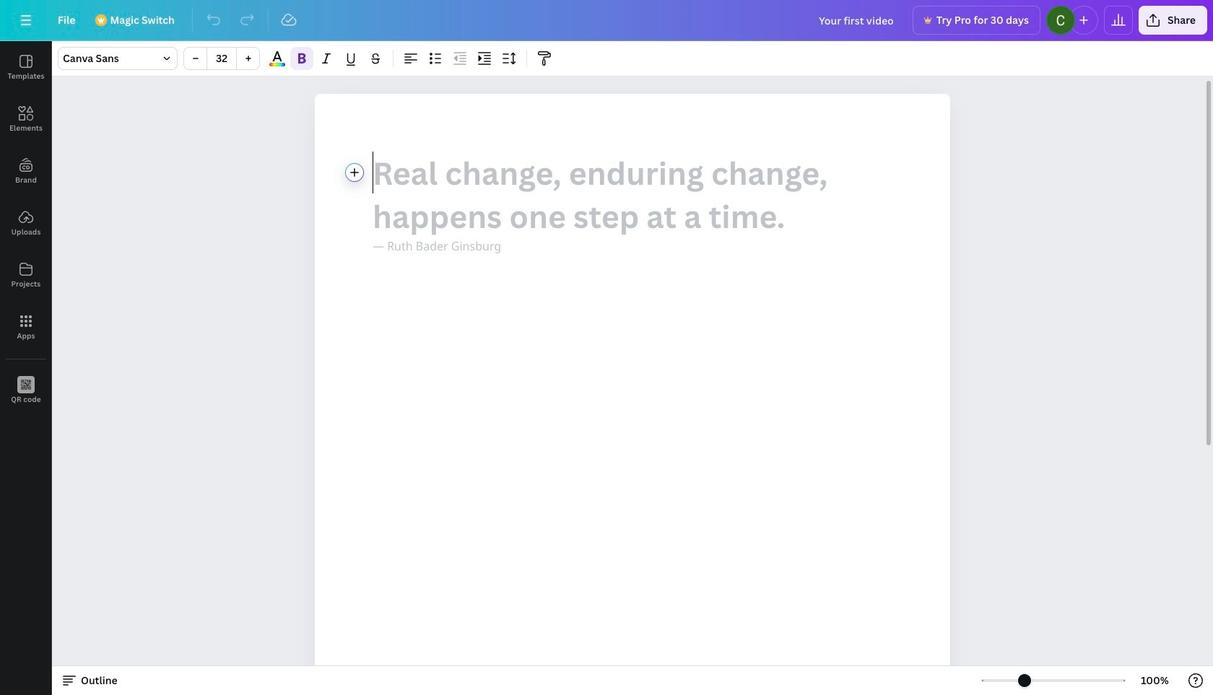 Task type: locate. For each thing, give the bounding box(es) containing it.
Zoom button
[[1132, 669, 1179, 693]]

None text field
[[315, 94, 950, 695]]

– – number field
[[212, 51, 232, 65]]

group
[[183, 47, 260, 70]]

color range image
[[270, 63, 285, 66]]



Task type: vqa. For each thing, say whether or not it's contained in the screenshot.
group
yes



Task type: describe. For each thing, give the bounding box(es) containing it.
Design title text field
[[807, 6, 907, 35]]

side panel tab list
[[0, 41, 52, 417]]

main menu bar
[[0, 0, 1213, 41]]



